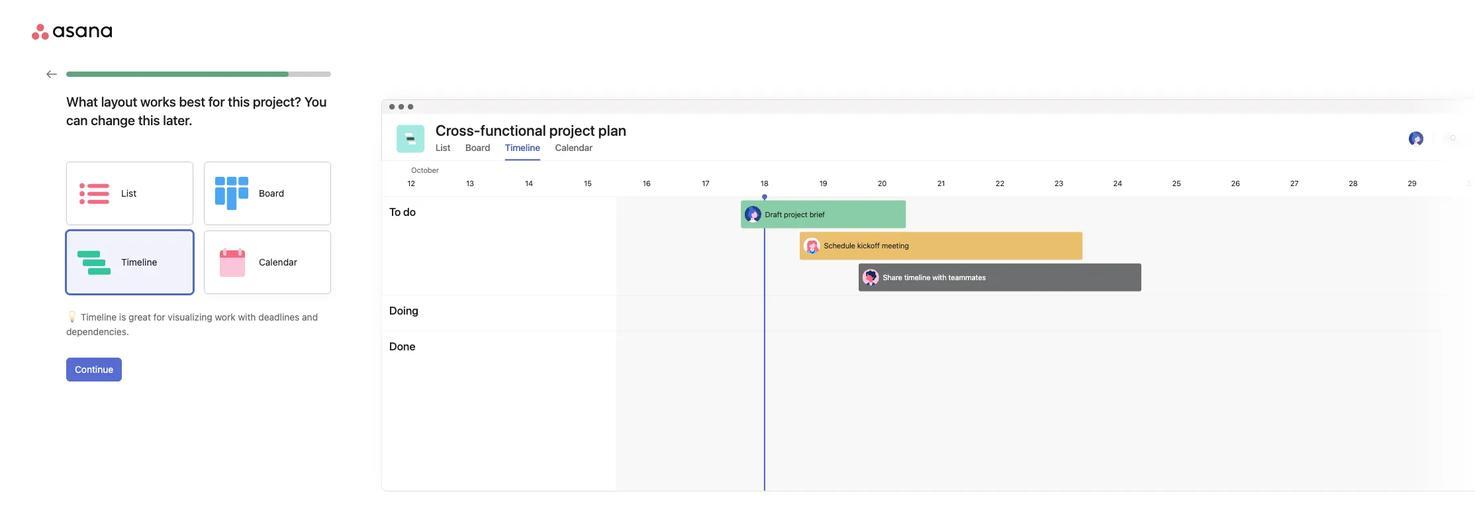 Task type: locate. For each thing, give the bounding box(es) containing it.
1 horizontal spatial board
[[466, 142, 490, 153]]

2 vertical spatial timeline
[[81, 311, 117, 323]]

great
[[129, 311, 151, 323]]

1 horizontal spatial list
[[436, 142, 451, 153]]

0 horizontal spatial with
[[238, 311, 256, 323]]

calendar
[[555, 142, 593, 153], [259, 256, 297, 268]]

list
[[436, 142, 451, 153], [121, 187, 137, 199]]

meeting
[[882, 242, 909, 250]]

layout
[[101, 94, 137, 109]]

0 vertical spatial for
[[208, 94, 225, 109]]

project plan
[[549, 122, 627, 139]]

1 vertical spatial for
[[153, 311, 165, 323]]

this
[[228, 94, 250, 109]]

share
[[883, 273, 903, 282]]

go back image
[[46, 69, 57, 79]]

1 vertical spatial calendar
[[259, 256, 297, 268]]

1 horizontal spatial with
[[933, 273, 947, 282]]

0 horizontal spatial for
[[153, 311, 165, 323]]

1 horizontal spatial for
[[208, 94, 225, 109]]

27
[[1291, 179, 1299, 187]]

30
[[1467, 179, 1476, 187]]

💡
[[66, 311, 78, 323]]

works
[[140, 94, 176, 109]]

project?
[[253, 94, 301, 109]]

14
[[525, 179, 533, 187]]

for left this
[[208, 94, 225, 109]]

0 horizontal spatial timeline
[[81, 311, 117, 323]]

calendar down project plan
[[555, 142, 593, 153]]

is
[[119, 311, 126, 323]]

project
[[784, 210, 808, 219]]

share timeline with teammates
[[883, 273, 986, 282]]

visualizing
[[168, 311, 212, 323]]

21
[[938, 179, 945, 187]]

dependencies.
[[66, 326, 129, 337]]

1 vertical spatial with
[[238, 311, 256, 323]]

19
[[820, 179, 828, 187]]

draft
[[765, 210, 782, 219]]

0 horizontal spatial list
[[121, 187, 137, 199]]

28
[[1349, 179, 1358, 187]]

0 vertical spatial calendar
[[555, 142, 593, 153]]

timeline inside 💡 timeline is great for visualizing work with deadlines and dependencies.
[[81, 311, 117, 323]]

for inside what layout works best for this project? you can change this later.
[[208, 94, 225, 109]]

change
[[91, 113, 135, 128]]

0 vertical spatial with
[[933, 273, 947, 282]]

0 vertical spatial board
[[466, 142, 490, 153]]

kickoff
[[858, 242, 880, 250]]

22
[[996, 179, 1005, 187]]

continue
[[75, 364, 113, 375]]

timeline up great
[[121, 256, 157, 268]]

timeline up the dependencies.
[[81, 311, 117, 323]]

0 horizontal spatial calendar
[[259, 256, 297, 268]]

0 vertical spatial timeline
[[505, 142, 540, 153]]

with
[[933, 273, 947, 282], [238, 311, 256, 323]]

for for this
[[208, 94, 225, 109]]

timeline down cross-functional project plan in the left top of the page
[[505, 142, 540, 153]]

13
[[466, 179, 474, 187]]

15
[[584, 179, 592, 187]]

1 vertical spatial timeline
[[121, 256, 157, 268]]

for right great
[[153, 311, 165, 323]]

for inside 💡 timeline is great for visualizing work with deadlines and dependencies.
[[153, 311, 165, 323]]

2 horizontal spatial timeline
[[505, 142, 540, 153]]

for for visualizing
[[153, 311, 165, 323]]

board
[[466, 142, 490, 153], [259, 187, 284, 199]]

for
[[208, 94, 225, 109], [153, 311, 165, 323]]

with right the timeline
[[933, 273, 947, 282]]

1 vertical spatial board
[[259, 187, 284, 199]]

this later.
[[138, 113, 192, 128]]

timeline
[[505, 142, 540, 153], [121, 256, 157, 268], [81, 311, 117, 323]]

calendar up deadlines
[[259, 256, 297, 268]]

with right work
[[238, 311, 256, 323]]

continue button
[[66, 358, 122, 382]]

20
[[878, 179, 887, 187]]

0 vertical spatial list
[[436, 142, 451, 153]]

24
[[1114, 179, 1123, 187]]



Task type: describe. For each thing, give the bounding box(es) containing it.
timeline
[[905, 273, 931, 282]]

you
[[305, 94, 327, 109]]

12
[[408, 179, 415, 187]]

best
[[179, 94, 205, 109]]

deadlines
[[258, 311, 300, 323]]

23
[[1055, 179, 1064, 187]]

what
[[66, 94, 98, 109]]

1 vertical spatial list
[[121, 187, 137, 199]]

teammates
[[949, 273, 986, 282]]

what layout works best for this project? you can change this later.
[[66, 94, 327, 128]]

draft project brief
[[765, 210, 825, 219]]

1 horizontal spatial timeline
[[121, 256, 157, 268]]

to do
[[389, 205, 416, 218]]

16
[[643, 179, 651, 187]]

october
[[411, 166, 439, 174]]

with inside 💡 timeline is great for visualizing work with deadlines and dependencies.
[[238, 311, 256, 323]]

schedule kickoff meeting
[[824, 242, 909, 250]]

26
[[1232, 179, 1241, 187]]

💡 timeline is great for visualizing work with deadlines and dependencies.
[[66, 311, 318, 337]]

cross-functional project plan
[[436, 122, 627, 139]]

can
[[66, 113, 88, 128]]

schedule
[[824, 242, 856, 250]]

timelinemulticoloricon image
[[405, 133, 416, 144]]

25
[[1173, 179, 1182, 187]]

brief
[[810, 210, 825, 219]]

18
[[761, 179, 769, 187]]

and
[[302, 311, 318, 323]]

work
[[215, 311, 236, 323]]

1 horizontal spatial calendar
[[555, 142, 593, 153]]

0 horizontal spatial board
[[259, 187, 284, 199]]

cross-
[[436, 122, 481, 139]]

functional
[[481, 122, 546, 139]]

doing
[[389, 304, 419, 317]]

17
[[702, 179, 710, 187]]

done
[[389, 340, 416, 353]]

29
[[1408, 179, 1417, 187]]

asana image
[[32, 24, 112, 40]]



Task type: vqa. For each thing, say whether or not it's contained in the screenshot.
the bottom board
yes



